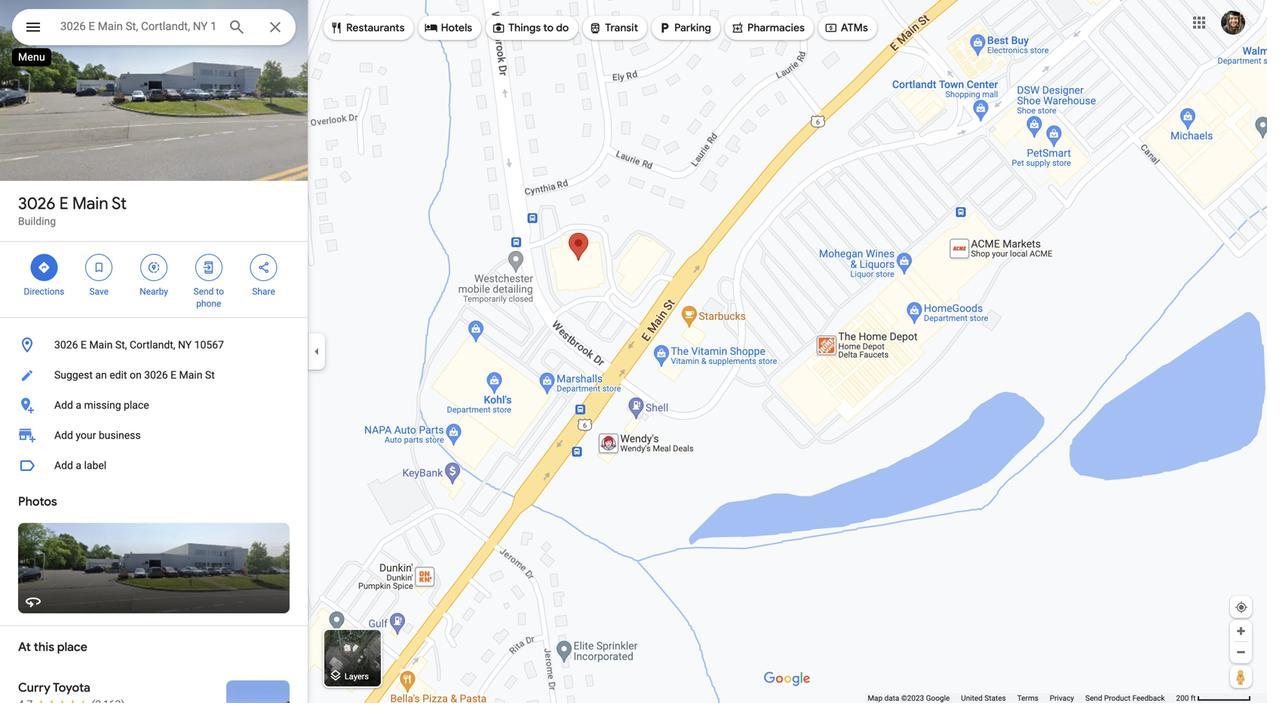 Task type: locate. For each thing, give the bounding box(es) containing it.
suggest
[[54, 369, 93, 382]]

2 vertical spatial e
[[171, 369, 177, 382]]

add down suggest
[[54, 399, 73, 412]]

3026 for st,
[[54, 339, 78, 352]]

add your business
[[54, 430, 141, 442]]

0 vertical spatial e
[[59, 193, 68, 214]]


[[330, 20, 343, 36]]

2 vertical spatial add
[[54, 460, 73, 472]]

200 ft
[[1176, 694, 1196, 703]]

e
[[59, 193, 68, 214], [81, 339, 87, 352], [171, 369, 177, 382]]

0 horizontal spatial e
[[59, 193, 68, 214]]

terms button
[[1017, 694, 1039, 704]]

add a label
[[54, 460, 106, 472]]

send up phone
[[194, 287, 214, 297]]

united
[[961, 694, 983, 703]]

0 vertical spatial add
[[54, 399, 73, 412]]

0 vertical spatial st
[[112, 193, 127, 214]]

add for add a label
[[54, 460, 73, 472]]

footer
[[868, 694, 1176, 704]]

1 horizontal spatial st
[[205, 369, 215, 382]]

1 a from the top
[[76, 399, 81, 412]]

None field
[[60, 17, 216, 35]]

3026
[[18, 193, 55, 214], [54, 339, 78, 352], [144, 369, 168, 382]]

main inside the 3026 e main st building
[[72, 193, 108, 214]]

main up 
[[72, 193, 108, 214]]

main left st,
[[89, 339, 113, 352]]

10567
[[194, 339, 224, 352]]

0 vertical spatial 3026
[[18, 193, 55, 214]]

footer containing map data ©2023 google
[[868, 694, 1176, 704]]

hotels
[[441, 21, 472, 35]]

 parking
[[658, 20, 711, 36]]

to up phone
[[216, 287, 224, 297]]

1 horizontal spatial place
[[124, 399, 149, 412]]

show your location image
[[1235, 601, 1248, 615]]

1 horizontal spatial send
[[1086, 694, 1102, 703]]


[[92, 259, 106, 276]]

3 add from the top
[[54, 460, 73, 472]]

map
[[868, 694, 883, 703]]

e for st,
[[81, 339, 87, 352]]

a for label
[[76, 460, 81, 472]]

main
[[72, 193, 108, 214], [89, 339, 113, 352], [179, 369, 202, 382]]

st inside the 3026 e main st building
[[112, 193, 127, 214]]

layers
[[345, 672, 369, 682]]

building
[[18, 215, 56, 228]]

place
[[124, 399, 149, 412], [57, 640, 87, 655]]

to left do
[[543, 21, 554, 35]]

2 a from the top
[[76, 460, 81, 472]]

1 vertical spatial add
[[54, 430, 73, 442]]

edit
[[110, 369, 127, 382]]


[[257, 259, 270, 276]]

3026 e main st main content
[[0, 0, 308, 704]]

states
[[985, 694, 1006, 703]]

add inside add a missing place button
[[54, 399, 73, 412]]

1 add from the top
[[54, 399, 73, 412]]

1 vertical spatial 3026
[[54, 339, 78, 352]]

a left missing
[[76, 399, 81, 412]]

st
[[112, 193, 127, 214], [205, 369, 215, 382]]

terms
[[1017, 694, 1039, 703]]

zoom in image
[[1236, 626, 1247, 637]]

place down on
[[124, 399, 149, 412]]

atms
[[841, 21, 868, 35]]

3026 E Main St, Cortlandt, NY 10567 field
[[12, 9, 296, 45]]

label
[[84, 460, 106, 472]]

 atms
[[824, 20, 868, 36]]

a inside "add a label" button
[[76, 460, 81, 472]]

united states button
[[961, 694, 1006, 704]]

place right this
[[57, 640, 87, 655]]

1 horizontal spatial to
[[543, 21, 554, 35]]

0 vertical spatial main
[[72, 193, 108, 214]]

1 vertical spatial st
[[205, 369, 215, 382]]

0 horizontal spatial send
[[194, 287, 214, 297]]

send product feedback
[[1086, 694, 1165, 703]]

send inside send to phone
[[194, 287, 214, 297]]

1 vertical spatial place
[[57, 640, 87, 655]]

3026 up the building
[[18, 193, 55, 214]]

2 add from the top
[[54, 430, 73, 442]]

3026 inside the 3026 e main st building
[[18, 193, 55, 214]]

add inside add your business link
[[54, 430, 73, 442]]

restaurants
[[346, 21, 405, 35]]

3026 inside suggest an edit on 3026 e main st button
[[144, 369, 168, 382]]

toyota
[[53, 681, 90, 696]]

collapse side panel image
[[309, 344, 325, 360]]

3026 inside 3026 e main st, cortlandt, ny 10567 button
[[54, 339, 78, 352]]

e inside the 3026 e main st building
[[59, 193, 68, 214]]


[[24, 16, 42, 38]]

send
[[194, 287, 214, 297], [1086, 694, 1102, 703]]

0 horizontal spatial to
[[216, 287, 224, 297]]

3026 e main st, cortlandt, ny 10567 button
[[0, 330, 308, 361]]

0 horizontal spatial st
[[112, 193, 127, 214]]

on
[[130, 369, 142, 382]]

place inside button
[[124, 399, 149, 412]]

send left product on the right
[[1086, 694, 1102, 703]]

e for st
[[59, 193, 68, 214]]

 pharmacies
[[731, 20, 805, 36]]

1 vertical spatial main
[[89, 339, 113, 352]]

main down the ny
[[179, 369, 202, 382]]

3026 up suggest
[[54, 339, 78, 352]]

st inside button
[[205, 369, 215, 382]]

1 vertical spatial send
[[1086, 694, 1102, 703]]

200
[[1176, 694, 1189, 703]]

a left label
[[76, 460, 81, 472]]

to inside send to phone
[[216, 287, 224, 297]]

add inside "add a label" button
[[54, 460, 73, 472]]

2 vertical spatial 3026
[[144, 369, 168, 382]]

add left label
[[54, 460, 73, 472]]

ft
[[1191, 694, 1196, 703]]

1 horizontal spatial e
[[81, 339, 87, 352]]

add a missing place
[[54, 399, 149, 412]]

send product feedback button
[[1086, 694, 1165, 704]]

0 vertical spatial a
[[76, 399, 81, 412]]

a
[[76, 399, 81, 412], [76, 460, 81, 472]]

united states
[[961, 694, 1006, 703]]

google maps element
[[0, 0, 1267, 704]]

add a missing place button
[[0, 391, 308, 421]]

google account: giulia masi  
(giulia.masi@adept.ai) image
[[1221, 11, 1245, 35]]

1 vertical spatial a
[[76, 460, 81, 472]]

nearby
[[140, 287, 168, 297]]

0 vertical spatial send
[[194, 287, 214, 297]]

0 vertical spatial to
[[543, 21, 554, 35]]

0 vertical spatial place
[[124, 399, 149, 412]]

add left your
[[54, 430, 73, 442]]

main for st,
[[89, 339, 113, 352]]

curry toyota link
[[0, 669, 308, 704]]

3026 right on
[[144, 369, 168, 382]]

1 vertical spatial e
[[81, 339, 87, 352]]

 button
[[12, 9, 54, 48]]

1 vertical spatial to
[[216, 287, 224, 297]]

a inside add a missing place button
[[76, 399, 81, 412]]

2 horizontal spatial e
[[171, 369, 177, 382]]


[[731, 20, 744, 36]]

add
[[54, 399, 73, 412], [54, 430, 73, 442], [54, 460, 73, 472]]

send inside button
[[1086, 694, 1102, 703]]

phone
[[196, 299, 221, 309]]


[[589, 20, 602, 36]]

privacy
[[1050, 694, 1074, 703]]

to
[[543, 21, 554, 35], [216, 287, 224, 297]]

3026 e main st building
[[18, 193, 127, 228]]

 things to do
[[492, 20, 569, 36]]

none field inside 3026 e main st, cortlandt, ny 10567 "field"
[[60, 17, 216, 35]]

send for send product feedback
[[1086, 694, 1102, 703]]

missing
[[84, 399, 121, 412]]

pharmacies
[[747, 21, 805, 35]]

0 horizontal spatial place
[[57, 640, 87, 655]]



Task type: vqa. For each thing, say whether or not it's contained in the screenshot.


Task type: describe. For each thing, give the bounding box(es) containing it.

[[492, 20, 505, 36]]

3026 for st
[[18, 193, 55, 214]]

main for st
[[72, 193, 108, 214]]

 hotels
[[424, 20, 472, 36]]

curry toyota
[[18, 681, 90, 696]]

add for add a missing place
[[54, 399, 73, 412]]

business
[[99, 430, 141, 442]]

suggest an edit on 3026 e main st
[[54, 369, 215, 382]]

send for send to phone
[[194, 287, 214, 297]]

4.7 stars 2,163 reviews image
[[18, 698, 125, 704]]

an
[[95, 369, 107, 382]]

cortlandt,
[[130, 339, 175, 352]]

do
[[556, 21, 569, 35]]

to inside  things to do
[[543, 21, 554, 35]]

send to phone
[[194, 287, 224, 309]]

200 ft button
[[1176, 694, 1251, 703]]

feedback
[[1133, 694, 1165, 703]]


[[424, 20, 438, 36]]

google
[[926, 694, 950, 703]]

add your business link
[[0, 421, 308, 451]]

your
[[76, 430, 96, 442]]

2 vertical spatial main
[[179, 369, 202, 382]]

actions for 3026 e main st region
[[0, 242, 308, 318]]

©2023
[[901, 694, 924, 703]]

add a label button
[[0, 451, 308, 481]]

share
[[252, 287, 275, 297]]


[[202, 259, 216, 276]]

3026 e main st, cortlandt, ny 10567
[[54, 339, 224, 352]]

save
[[89, 287, 109, 297]]

footer inside google maps element
[[868, 694, 1176, 704]]

parking
[[674, 21, 711, 35]]

at this place
[[18, 640, 87, 655]]


[[147, 259, 161, 276]]

this
[[34, 640, 54, 655]]

privacy button
[[1050, 694, 1074, 704]]

product
[[1104, 694, 1131, 703]]

st,
[[115, 339, 127, 352]]

photos
[[18, 494, 57, 510]]


[[658, 20, 671, 36]]

at
[[18, 640, 31, 655]]

data
[[885, 694, 900, 703]]

curry
[[18, 681, 50, 696]]

ny
[[178, 339, 192, 352]]

 restaurants
[[330, 20, 405, 36]]

add for add your business
[[54, 430, 73, 442]]


[[824, 20, 838, 36]]

directions
[[24, 287, 64, 297]]

show street view coverage image
[[1230, 666, 1252, 689]]

suggest an edit on 3026 e main st button
[[0, 361, 308, 391]]

 search field
[[12, 9, 296, 48]]

zoom out image
[[1236, 647, 1247, 659]]

things
[[509, 21, 541, 35]]

 transit
[[589, 20, 638, 36]]

a for missing
[[76, 399, 81, 412]]


[[37, 259, 51, 276]]

map data ©2023 google
[[868, 694, 950, 703]]

transit
[[605, 21, 638, 35]]



